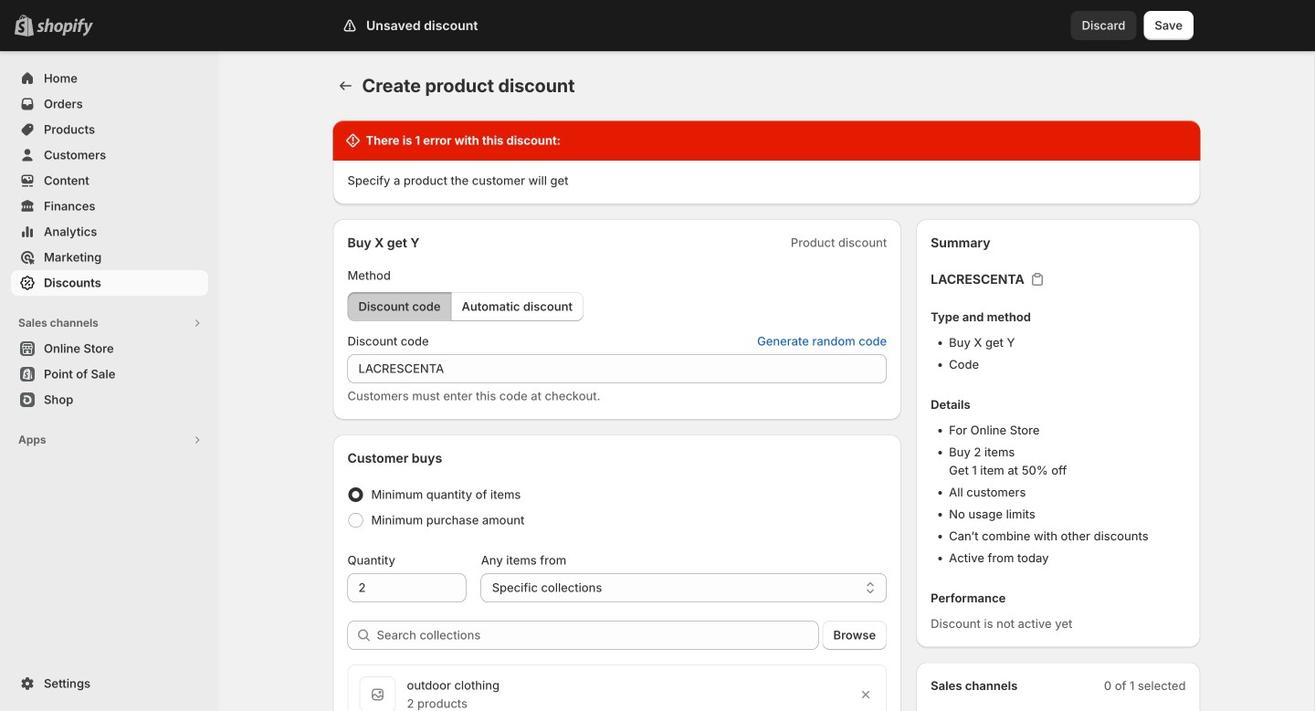 Task type: describe. For each thing, give the bounding box(es) containing it.
Search collections text field
[[377, 621, 819, 651]]



Task type: vqa. For each thing, say whether or not it's contained in the screenshot.
shopify IMAGE
yes



Task type: locate. For each thing, give the bounding box(es) containing it.
None text field
[[348, 355, 887, 384], [348, 574, 467, 603], [348, 355, 887, 384], [348, 574, 467, 603]]

shopify image
[[37, 18, 93, 36]]



